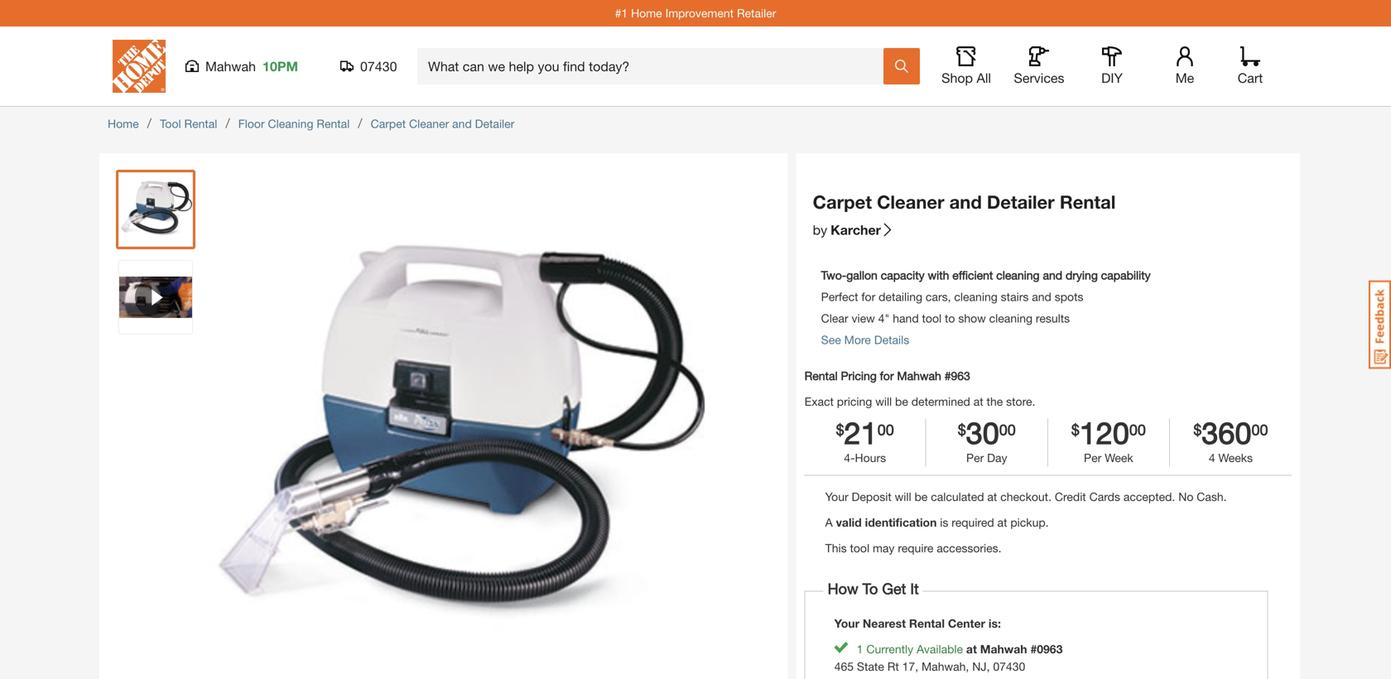 Task type: vqa. For each thing, say whether or not it's contained in the screenshot.
# within the 1 Currently Available at Mahwah # 0963 465 State Rt 17 , Mahwah , NJ , 07430
yes



Task type: locate. For each thing, give the bounding box(es) containing it.
0 horizontal spatial tool
[[850, 541, 870, 555]]

0 horizontal spatial ,
[[915, 660, 918, 673]]

be
[[895, 395, 908, 408], [915, 490, 928, 504]]

3 00 from the left
[[1129, 421, 1146, 438]]

$ 21 00
[[836, 415, 894, 450]]

carpet down 07430 button
[[371, 117, 406, 130]]

will
[[876, 395, 892, 408], [895, 490, 911, 504]]

cards
[[1089, 490, 1120, 504]]

00 up 'day'
[[999, 421, 1016, 438]]

21 dollars and 00 cents element
[[805, 415, 926, 450], [844, 415, 878, 450], [836, 419, 844, 447], [878, 419, 894, 447]]

cleaning down efficient
[[954, 290, 998, 304]]

your for your deposit will be calculated at checkout. credit cards accepted. no cash.
[[825, 490, 849, 504]]

00 up week
[[1129, 421, 1146, 438]]

4 $ from the left
[[1194, 421, 1202, 438]]

1 vertical spatial #
[[1031, 642, 1037, 656]]

tool
[[922, 311, 942, 325], [850, 541, 870, 555]]

0 horizontal spatial cleaner
[[409, 117, 449, 130]]

#1 home improvement retailer
[[615, 6, 776, 20]]

be down rental pricing for mahwah # 963
[[895, 395, 908, 408]]

your up a
[[825, 490, 849, 504]]

, left nj
[[966, 660, 969, 673]]

0 horizontal spatial detailer
[[475, 117, 515, 130]]

0 vertical spatial 07430
[[360, 58, 397, 74]]

1 00 from the left
[[878, 421, 894, 438]]

1 vertical spatial carpet
[[813, 191, 872, 213]]

1 horizontal spatial 07430
[[993, 660, 1025, 673]]

00 up hours on the right bottom
[[878, 421, 894, 438]]

cleaner
[[409, 117, 449, 130], [877, 191, 945, 213]]

120
[[1080, 415, 1129, 450]]

and
[[452, 117, 472, 130], [950, 191, 982, 213], [1043, 268, 1063, 282], [1032, 290, 1052, 304]]

detailing
[[879, 290, 923, 304]]

is
[[940, 516, 949, 529]]

00 inside $ 21 00
[[878, 421, 894, 438]]

with
[[928, 268, 949, 282]]

carpet spot and stair cleaner lg.0 image
[[119, 173, 192, 246]]

00 for 360
[[1252, 421, 1268, 438]]

4 weeks
[[1209, 451, 1253, 465]]

00
[[878, 421, 894, 438], [999, 421, 1016, 438], [1129, 421, 1146, 438], [1252, 421, 1268, 438]]

cleaning
[[268, 117, 313, 130]]

at for determined
[[974, 395, 984, 408]]

shop all button
[[940, 46, 993, 86]]

$ inside $ 21 00
[[836, 421, 844, 438]]

00 for 21
[[878, 421, 894, 438]]

carpet for carpet cleaner and detailer rental
[[813, 191, 872, 213]]

1 vertical spatial cleaner
[[877, 191, 945, 213]]

, down is:
[[987, 660, 990, 673]]

00 for 120
[[1129, 421, 1146, 438]]

$ inside $ 120 00
[[1071, 421, 1080, 438]]

home right #1
[[631, 6, 662, 20]]

tool right this
[[850, 541, 870, 555]]

21
[[844, 415, 878, 450]]

rental up available
[[909, 617, 945, 630]]

day
[[987, 451, 1007, 465]]

me
[[1176, 70, 1194, 86]]

0 vertical spatial detailer
[[475, 117, 515, 130]]

0 vertical spatial home
[[631, 6, 662, 20]]

at left pickup.
[[998, 516, 1007, 529]]

require
[[898, 541, 934, 555]]

per left 'day'
[[966, 451, 984, 465]]

cleaning up stairs in the top right of the page
[[996, 268, 1040, 282]]

21 dollars and 00 cents element containing $
[[836, 419, 844, 447]]

$ for 30
[[958, 421, 966, 438]]

0 horizontal spatial per
[[966, 451, 984, 465]]

at left the
[[974, 395, 984, 408]]

120 dollars and 00 cents element containing $
[[1071, 419, 1080, 447]]

at for calculated
[[987, 490, 997, 504]]

nearest
[[863, 617, 906, 630]]

mahwah down available
[[922, 660, 966, 673]]

per for 30
[[966, 451, 984, 465]]

hours
[[855, 451, 886, 465]]

1 horizontal spatial will
[[895, 490, 911, 504]]

0 vertical spatial will
[[876, 395, 892, 408]]

0 horizontal spatial #
[[945, 369, 951, 383]]

0 vertical spatial tool
[[922, 311, 942, 325]]

1 horizontal spatial carpet
[[813, 191, 872, 213]]

show
[[958, 311, 986, 325]]

clear
[[821, 311, 848, 325]]

carpet cleaner and detailer rental
[[813, 191, 1116, 213]]

00 inside $ 120 00
[[1129, 421, 1146, 438]]

accessories.
[[937, 541, 1002, 555]]

1 horizontal spatial detailer
[[987, 191, 1055, 213]]

per left week
[[1084, 451, 1102, 465]]

1 horizontal spatial ,
[[966, 660, 969, 673]]

floor
[[238, 117, 265, 130]]

services
[[1014, 70, 1065, 86]]

store.
[[1006, 395, 1035, 408]]

at up nj
[[966, 642, 977, 656]]

30 dollars and 00 cents element containing $
[[958, 419, 966, 447]]

0 horizontal spatial be
[[895, 395, 908, 408]]

by
[[813, 222, 827, 238]]

shop
[[942, 70, 973, 86]]

0 horizontal spatial for
[[862, 290, 876, 304]]

$
[[836, 421, 844, 438], [958, 421, 966, 438], [1071, 421, 1080, 438], [1194, 421, 1202, 438]]

cleaner for carpet cleaner and detailer rental
[[877, 191, 945, 213]]

0 horizontal spatial 07430
[[360, 58, 397, 74]]

to
[[945, 311, 955, 325]]

credit
[[1055, 490, 1086, 504]]

rental right cleaning
[[317, 117, 350, 130]]

tool left to
[[922, 311, 942, 325]]

1 vertical spatial for
[[880, 369, 894, 383]]

07430 inside 1 currently available at mahwah # 0963 465 state rt 17 , mahwah , nj , 07430
[[993, 660, 1025, 673]]

360 dollars and 00 cents element containing $
[[1194, 419, 1202, 447]]

state
[[857, 660, 884, 673]]

2 00 from the left
[[999, 421, 1016, 438]]

4 00 from the left
[[1252, 421, 1268, 438]]

1 vertical spatial tool
[[850, 541, 870, 555]]

improvement
[[665, 6, 734, 20]]

calculated
[[931, 490, 984, 504]]

cash.
[[1197, 490, 1227, 504]]

be up the a valid identification is required at pickup.
[[915, 490, 928, 504]]

21 dollars and 00 cents element containing 00
[[878, 419, 894, 447]]

the
[[987, 395, 1003, 408]]

360 dollars and 00 cents element containing 00
[[1252, 419, 1268, 447]]

0 vertical spatial be
[[895, 395, 908, 408]]

00 inside $ 360 00
[[1252, 421, 1268, 438]]

1 $ from the left
[[836, 421, 844, 438]]

pricing
[[841, 369, 877, 383]]

00 up weeks at the right bottom of the page
[[1252, 421, 1268, 438]]

diy button
[[1086, 46, 1139, 86]]

2 horizontal spatial ,
[[987, 660, 990, 673]]

mahwah down is:
[[980, 642, 1027, 656]]

$ inside $ 360 00
[[1194, 421, 1202, 438]]

0 horizontal spatial will
[[876, 395, 892, 408]]

cleaning
[[996, 268, 1040, 282], [954, 290, 998, 304], [989, 311, 1033, 325]]

may
[[873, 541, 895, 555]]

1 vertical spatial home
[[108, 117, 139, 130]]

4-hours
[[844, 451, 886, 465]]

0 horizontal spatial carpet
[[371, 117, 406, 130]]

3 $ from the left
[[1071, 421, 1080, 438]]

360 dollars and 00 cents element
[[1170, 415, 1292, 450], [1202, 415, 1252, 450], [1194, 419, 1202, 447], [1252, 419, 1268, 447]]

mahwah
[[205, 58, 256, 74], [897, 369, 941, 383], [980, 642, 1027, 656], [922, 660, 966, 673]]

1 vertical spatial will
[[895, 490, 911, 504]]

the home depot logo image
[[113, 40, 166, 93]]

cleaner for carpet cleaner and detailer
[[409, 117, 449, 130]]

this
[[825, 541, 847, 555]]

capability
[[1101, 268, 1151, 282]]

exact pricing will be determined at the store.
[[805, 395, 1035, 408]]

hand
[[893, 311, 919, 325]]

07430
[[360, 58, 397, 74], [993, 660, 1025, 673]]

0 vertical spatial for
[[862, 290, 876, 304]]

1 horizontal spatial be
[[915, 490, 928, 504]]

will up the identification
[[895, 490, 911, 504]]

your nearest rental center is:
[[834, 617, 1001, 630]]

#
[[945, 369, 951, 383], [1031, 642, 1037, 656]]

1 vertical spatial be
[[915, 490, 928, 504]]

how
[[828, 580, 858, 598]]

1 horizontal spatial for
[[880, 369, 894, 383]]

1 vertical spatial 07430
[[993, 660, 1025, 673]]

carpet cleaner and detailer
[[371, 117, 515, 130]]

00 inside $ 30 00
[[999, 421, 1016, 438]]

What can we help you find today? search field
[[428, 49, 883, 84]]

per
[[966, 451, 984, 465], [1084, 451, 1102, 465]]

how to get it
[[824, 580, 923, 598]]

2 vertical spatial cleaning
[[989, 311, 1033, 325]]

30
[[966, 415, 999, 450]]

home left tool
[[108, 117, 139, 130]]

0 vertical spatial cleaner
[[409, 117, 449, 130]]

120 dollars and 00 cents element
[[1048, 415, 1169, 450], [1080, 415, 1129, 450], [1071, 419, 1080, 447], [1129, 419, 1146, 447]]

cleaning down stairs in the top right of the page
[[989, 311, 1033, 325]]

2 per from the left
[[1084, 451, 1102, 465]]

efficient
[[953, 268, 993, 282]]

,
[[915, 660, 918, 673], [966, 660, 969, 673], [987, 660, 990, 673]]

1 horizontal spatial tool
[[922, 311, 942, 325]]

0 vertical spatial carpet
[[371, 117, 406, 130]]

per week
[[1084, 451, 1133, 465]]

for up the view
[[862, 290, 876, 304]]

1 horizontal spatial cleaner
[[877, 191, 945, 213]]

at inside 1 currently available at mahwah # 0963 465 state rt 17 , mahwah , nj , 07430
[[966, 642, 977, 656]]

1 vertical spatial detailer
[[987, 191, 1055, 213]]

# inside 1 currently available at mahwah # 0963 465 state rt 17 , mahwah , nj , 07430
[[1031, 642, 1037, 656]]

30 dollars and 00 cents element
[[926, 415, 1047, 450], [966, 415, 999, 450], [958, 419, 966, 447], [999, 419, 1016, 447]]

3 , from the left
[[987, 660, 990, 673]]

carpet cleaner and detailer link
[[371, 117, 515, 130]]

1 vertical spatial cleaning
[[954, 290, 998, 304]]

1 horizontal spatial #
[[1031, 642, 1037, 656]]

your
[[825, 490, 849, 504], [834, 617, 860, 630]]

$ inside $ 30 00
[[958, 421, 966, 438]]

your up 1
[[834, 617, 860, 630]]

2 $ from the left
[[958, 421, 966, 438]]

will down rental pricing for mahwah # 963
[[876, 395, 892, 408]]

0 vertical spatial your
[[825, 490, 849, 504]]

1 vertical spatial your
[[834, 617, 860, 630]]

cart
[[1238, 70, 1263, 86]]

at up required
[[987, 490, 997, 504]]

checkout.
[[1001, 490, 1052, 504]]

, right rt
[[915, 660, 918, 673]]

carpet up the karcher on the top of the page
[[813, 191, 872, 213]]

$ for 21
[[836, 421, 844, 438]]

detailer for carpet cleaner and detailer
[[475, 117, 515, 130]]

exact
[[805, 395, 834, 408]]

1 horizontal spatial per
[[1084, 451, 1102, 465]]

retailer
[[737, 6, 776, 20]]

rental up drying
[[1060, 191, 1116, 213]]

$ for 360
[[1194, 421, 1202, 438]]

for right pricing
[[880, 369, 894, 383]]

karcher
[[831, 222, 881, 238]]

1 per from the left
[[966, 451, 984, 465]]

1 horizontal spatial home
[[631, 6, 662, 20]]

will for pricing
[[876, 395, 892, 408]]



Task type: describe. For each thing, give the bounding box(es) containing it.
6049983438001 image
[[119, 277, 192, 318]]

07430 inside button
[[360, 58, 397, 74]]

0 horizontal spatial home
[[108, 117, 139, 130]]

carpet for carpet cleaner and detailer
[[371, 117, 406, 130]]

a
[[825, 516, 833, 529]]

07430 button
[[340, 58, 398, 75]]

#1
[[615, 6, 628, 20]]

tool inside two-gallon capacity with efficient cleaning and drying capability perfect for detailing cars, cleaning stairs and spots clear view 4" hand tool to show cleaning results see more details
[[922, 311, 942, 325]]

see more details link
[[821, 333, 909, 347]]

1 currently available at mahwah # 0963 465 state rt 17 , mahwah , nj , 07430
[[834, 642, 1063, 673]]

see
[[821, 333, 841, 347]]

valid
[[836, 516, 862, 529]]

more
[[844, 333, 871, 347]]

your deposit will be calculated at checkout. credit cards accepted. no cash.
[[825, 490, 1227, 504]]

your for your nearest rental center is:
[[834, 617, 860, 630]]

rental up 'exact'
[[805, 369, 838, 383]]

$ 120 00
[[1071, 415, 1146, 450]]

is:
[[989, 617, 1001, 630]]

currently
[[867, 642, 914, 656]]

center
[[948, 617, 985, 630]]

rental pricing for mahwah # 963
[[805, 369, 970, 383]]

identification
[[865, 516, 937, 529]]

diy
[[1101, 70, 1123, 86]]

view
[[852, 311, 875, 325]]

0 vertical spatial cleaning
[[996, 268, 1040, 282]]

2 , from the left
[[966, 660, 969, 673]]

me button
[[1159, 46, 1212, 86]]

1
[[857, 642, 863, 656]]

be for determined
[[895, 395, 908, 408]]

pricing
[[837, 395, 872, 408]]

120 dollars and 00 cents element containing 00
[[1129, 419, 1146, 447]]

determined
[[912, 395, 970, 408]]

0963
[[1037, 642, 1063, 656]]

$ 30 00
[[958, 415, 1016, 450]]

for inside two-gallon capacity with efficient cleaning and drying capability perfect for detailing cars, cleaning stairs and spots clear view 4" hand tool to show cleaning results see more details
[[862, 290, 876, 304]]

no
[[1179, 490, 1194, 504]]

nj
[[972, 660, 987, 673]]

accepted.
[[1124, 490, 1175, 504]]

two-gallon capacity with efficient cleaning and drying capability perfect for detailing cars, cleaning stairs and spots clear view 4" hand tool to show cleaning results see more details
[[821, 268, 1151, 347]]

capacity
[[881, 268, 925, 282]]

465
[[834, 660, 854, 673]]

results
[[1036, 311, 1070, 325]]

available
[[917, 642, 963, 656]]

get
[[882, 580, 906, 598]]

cart link
[[1232, 46, 1269, 86]]

$ 360 00
[[1194, 415, 1268, 450]]

gallon
[[847, 268, 878, 282]]

30 dollars and 00 cents element containing 00
[[999, 419, 1016, 447]]

floor cleaning rental link
[[238, 117, 350, 130]]

week
[[1105, 451, 1133, 465]]

1 , from the left
[[915, 660, 918, 673]]

shop all
[[942, 70, 991, 86]]

services button
[[1013, 46, 1066, 86]]

drying
[[1066, 268, 1098, 282]]

00 for 30
[[999, 421, 1016, 438]]

mahwah up exact pricing will be determined at the store.
[[897, 369, 941, 383]]

pickup.
[[1011, 516, 1049, 529]]

10pm
[[263, 58, 298, 74]]

tool rental link
[[160, 117, 217, 130]]

deposit
[[852, 490, 892, 504]]

rental right tool
[[184, 117, 217, 130]]

feedback link image
[[1369, 280, 1391, 369]]

$ for 120
[[1071, 421, 1080, 438]]

two-
[[821, 268, 847, 282]]

4-
[[844, 451, 855, 465]]

will for deposit
[[895, 490, 911, 504]]

17
[[902, 660, 915, 673]]

it
[[910, 580, 919, 598]]

per day
[[966, 451, 1007, 465]]

rt
[[888, 660, 899, 673]]

cars,
[[926, 290, 951, 304]]

home link
[[108, 117, 139, 130]]

required
[[952, 516, 994, 529]]

to
[[863, 580, 878, 598]]

0 vertical spatial #
[[945, 369, 951, 383]]

detailer for carpet cleaner and detailer rental
[[987, 191, 1055, 213]]

4
[[1209, 451, 1215, 465]]

be for calculated
[[915, 490, 928, 504]]

tool
[[160, 117, 181, 130]]

perfect
[[821, 290, 858, 304]]

963
[[951, 369, 970, 383]]

mahwah left 10pm in the top of the page
[[205, 58, 256, 74]]

a valid identification is required at pickup.
[[825, 516, 1049, 529]]

per for 120
[[1084, 451, 1102, 465]]

mahwah 10pm
[[205, 58, 298, 74]]

4"
[[878, 311, 890, 325]]

all
[[977, 70, 991, 86]]

this tool may require accessories.
[[825, 541, 1002, 555]]

stairs
[[1001, 290, 1029, 304]]

at for required
[[998, 516, 1007, 529]]

weeks
[[1219, 451, 1253, 465]]



